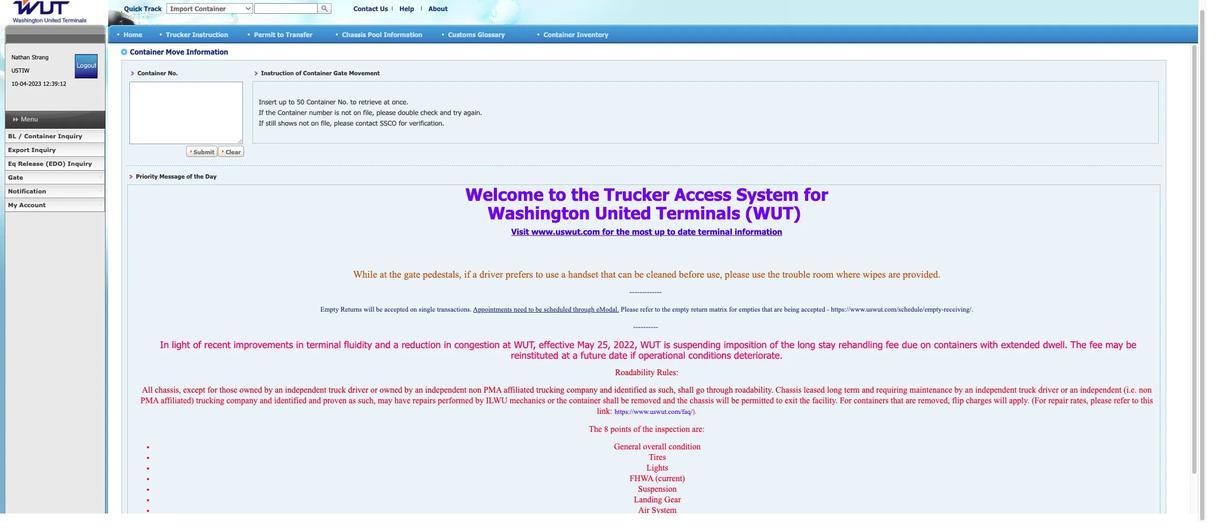 Task type: locate. For each thing, give the bounding box(es) containing it.
inquiry right (edo) on the top left of the page
[[68, 160, 92, 167]]

None text field
[[254, 3, 318, 14]]

eq release (edo) inquiry link
[[5, 157, 105, 171]]

gate
[[8, 174, 23, 181]]

about link
[[429, 5, 448, 12]]

glossary
[[478, 31, 505, 38]]

contact
[[354, 5, 378, 12]]

gate link
[[5, 171, 105, 185]]

10-
[[11, 80, 20, 87]]

1 vertical spatial container
[[24, 133, 56, 140]]

transfer
[[286, 31, 313, 38]]

contact us link
[[354, 5, 388, 12]]

ustiw
[[11, 67, 29, 74]]

account
[[19, 202, 46, 209]]

nathan
[[11, 54, 30, 60]]

bl
[[8, 133, 16, 140]]

my
[[8, 202, 17, 209]]

customs glossary
[[448, 31, 505, 38]]

12:39:12
[[43, 80, 66, 87]]

trucker
[[166, 31, 191, 38]]

pool
[[368, 31, 382, 38]]

about
[[429, 5, 448, 12]]

permit to transfer
[[254, 31, 313, 38]]

container up export inquiry
[[24, 133, 56, 140]]

inquiry
[[58, 133, 82, 140], [31, 146, 56, 153], [68, 160, 92, 167]]

bl / container inquiry link
[[5, 129, 105, 143]]

inquiry down bl / container inquiry
[[31, 146, 56, 153]]

eq
[[8, 160, 16, 167]]

eq release (edo) inquiry
[[8, 160, 92, 167]]

2 vertical spatial inquiry
[[68, 160, 92, 167]]

container left the inventory
[[544, 31, 575, 38]]

help link
[[400, 5, 414, 12]]

notification
[[8, 188, 46, 195]]

10-04-2023 12:39:12
[[11, 80, 66, 87]]

inquiry up export inquiry link at top left
[[58, 133, 82, 140]]

export inquiry
[[8, 146, 56, 153]]

instruction
[[192, 31, 228, 38]]

1 horizontal spatial container
[[544, 31, 575, 38]]

bl / container inquiry
[[8, 133, 82, 140]]

/
[[18, 133, 22, 140]]

inquiry for (edo)
[[68, 160, 92, 167]]

my account link
[[5, 198, 105, 212]]

2023
[[28, 80, 41, 87]]

inventory
[[577, 31, 609, 38]]

1 vertical spatial inquiry
[[31, 146, 56, 153]]

0 vertical spatial inquiry
[[58, 133, 82, 140]]

container
[[544, 31, 575, 38], [24, 133, 56, 140]]



Task type: vqa. For each thing, say whether or not it's contained in the screenshot.
My
yes



Task type: describe. For each thing, give the bounding box(es) containing it.
chassis
[[342, 31, 366, 38]]

quick
[[124, 5, 142, 12]]

my account
[[8, 202, 46, 209]]

us
[[380, 5, 388, 12]]

home
[[124, 31, 142, 38]]

container inventory
[[544, 31, 609, 38]]

login image
[[75, 54, 98, 79]]

trucker instruction
[[166, 31, 228, 38]]

help
[[400, 5, 414, 12]]

0 horizontal spatial container
[[24, 133, 56, 140]]

chassis pool information
[[342, 31, 423, 38]]

04-
[[20, 80, 28, 87]]

customs
[[448, 31, 476, 38]]

nathan strang
[[11, 54, 49, 60]]

export
[[8, 146, 30, 153]]

quick track
[[124, 5, 162, 12]]

strang
[[32, 54, 49, 60]]

track
[[144, 5, 162, 12]]

information
[[384, 31, 423, 38]]

to
[[277, 31, 284, 38]]

(edo)
[[46, 160, 66, 167]]

permit
[[254, 31, 276, 38]]

contact us
[[354, 5, 388, 12]]

release
[[18, 160, 44, 167]]

export inquiry link
[[5, 143, 105, 157]]

0 vertical spatial container
[[544, 31, 575, 38]]

inquiry for container
[[58, 133, 82, 140]]

notification link
[[5, 185, 105, 198]]



